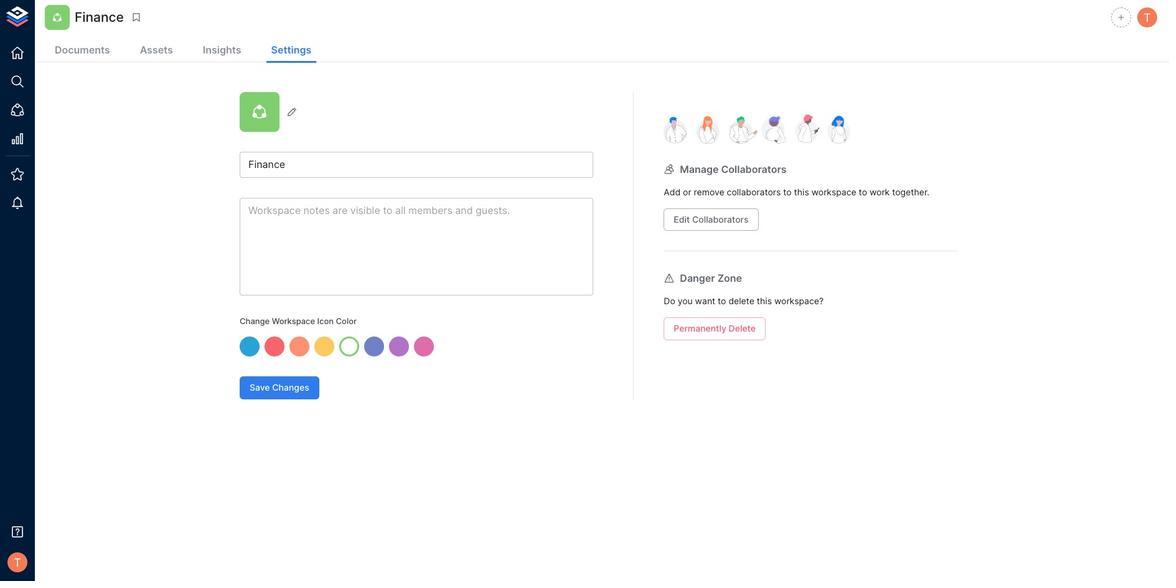 Task type: vqa. For each thing, say whether or not it's contained in the screenshot.
kB related to The_South__The_Art_of_the_Cypress.pptx
no



Task type: locate. For each thing, give the bounding box(es) containing it.
change workspace icon color
[[240, 316, 357, 326]]

collaborators down remove
[[692, 214, 749, 224]]

danger
[[680, 272, 715, 285]]

this
[[794, 187, 809, 197], [757, 296, 772, 307]]

finance
[[75, 10, 124, 25]]

manage
[[680, 163, 719, 175]]

do you want to delete this workspace?
[[664, 296, 824, 307]]

1 horizontal spatial to
[[783, 187, 792, 197]]

0 vertical spatial collaborators
[[721, 163, 787, 175]]

0 horizontal spatial t button
[[4, 549, 31, 577]]

to left work
[[859, 187, 867, 197]]

1 horizontal spatial t
[[1144, 10, 1151, 24]]

this left workspace
[[794, 187, 809, 197]]

collaborators
[[727, 187, 781, 197]]

icon
[[317, 316, 334, 326]]

Workspace Name text field
[[240, 152, 593, 178]]

manage collaborators
[[680, 163, 787, 175]]

do
[[664, 296, 675, 307]]

collaborators for manage collaborators
[[721, 163, 787, 175]]

t
[[1144, 10, 1151, 24], [14, 556, 21, 570]]

edit collaborators
[[674, 214, 749, 224]]

1 horizontal spatial this
[[794, 187, 809, 197]]

collaborators for edit collaborators
[[692, 214, 749, 224]]

to right collaborators
[[783, 187, 792, 197]]

color
[[336, 316, 357, 326]]

add or remove collaborators to this workspace to work together.
[[664, 187, 930, 197]]

work
[[870, 187, 890, 197]]

permanently delete button
[[664, 318, 766, 340]]

this for to
[[794, 187, 809, 197]]

0 horizontal spatial this
[[757, 296, 772, 307]]

this right delete
[[757, 296, 772, 307]]

0 vertical spatial this
[[794, 187, 809, 197]]

collaborators
[[721, 163, 787, 175], [692, 214, 749, 224]]

or
[[683, 187, 692, 197]]

1 vertical spatial collaborators
[[692, 214, 749, 224]]

Workspace notes are visible to all members and guests. text field
[[240, 198, 593, 296]]

danger zone
[[680, 272, 742, 285]]

2 horizontal spatial to
[[859, 187, 867, 197]]

1 vertical spatial this
[[757, 296, 772, 307]]

documents link
[[50, 39, 115, 63]]

1 vertical spatial t button
[[4, 549, 31, 577]]

assets link
[[135, 39, 178, 63]]

t button
[[1136, 6, 1159, 29], [4, 549, 31, 577]]

collaborators up collaborators
[[721, 163, 787, 175]]

0 vertical spatial t
[[1144, 10, 1151, 24]]

settings
[[271, 44, 311, 56]]

to right the want
[[718, 296, 726, 307]]

documents
[[55, 44, 110, 56]]

0 horizontal spatial t
[[14, 556, 21, 570]]

delete
[[729, 296, 755, 307]]

edit collaborators button
[[664, 208, 759, 231]]

bookmark image
[[131, 12, 142, 23]]

1 horizontal spatial t button
[[1136, 6, 1159, 29]]

to
[[783, 187, 792, 197], [859, 187, 867, 197], [718, 296, 726, 307]]

collaborators inside button
[[692, 214, 749, 224]]

assets
[[140, 44, 173, 56]]

workspace?
[[775, 296, 824, 307]]



Task type: describe. For each thing, give the bounding box(es) containing it.
workspace
[[812, 187, 857, 197]]

zone
[[718, 272, 742, 285]]

you
[[678, 296, 693, 307]]

save changes button
[[240, 377, 319, 400]]

insights
[[203, 44, 241, 56]]

change
[[240, 316, 270, 326]]

remove
[[694, 187, 725, 197]]

0 horizontal spatial to
[[718, 296, 726, 307]]

together.
[[892, 187, 930, 197]]

save
[[250, 382, 270, 393]]

0 vertical spatial t button
[[1136, 6, 1159, 29]]

permanently
[[674, 323, 727, 334]]

settings link
[[266, 39, 316, 63]]

1 vertical spatial t
[[14, 556, 21, 570]]

edit
[[674, 214, 690, 224]]

this for delete
[[757, 296, 772, 307]]

changes
[[272, 382, 309, 393]]

save changes
[[250, 382, 309, 393]]

permanently delete
[[674, 323, 756, 334]]

workspace
[[272, 316, 315, 326]]

delete
[[729, 323, 756, 334]]

want
[[695, 296, 716, 307]]

add
[[664, 187, 681, 197]]

insights link
[[198, 39, 246, 63]]



